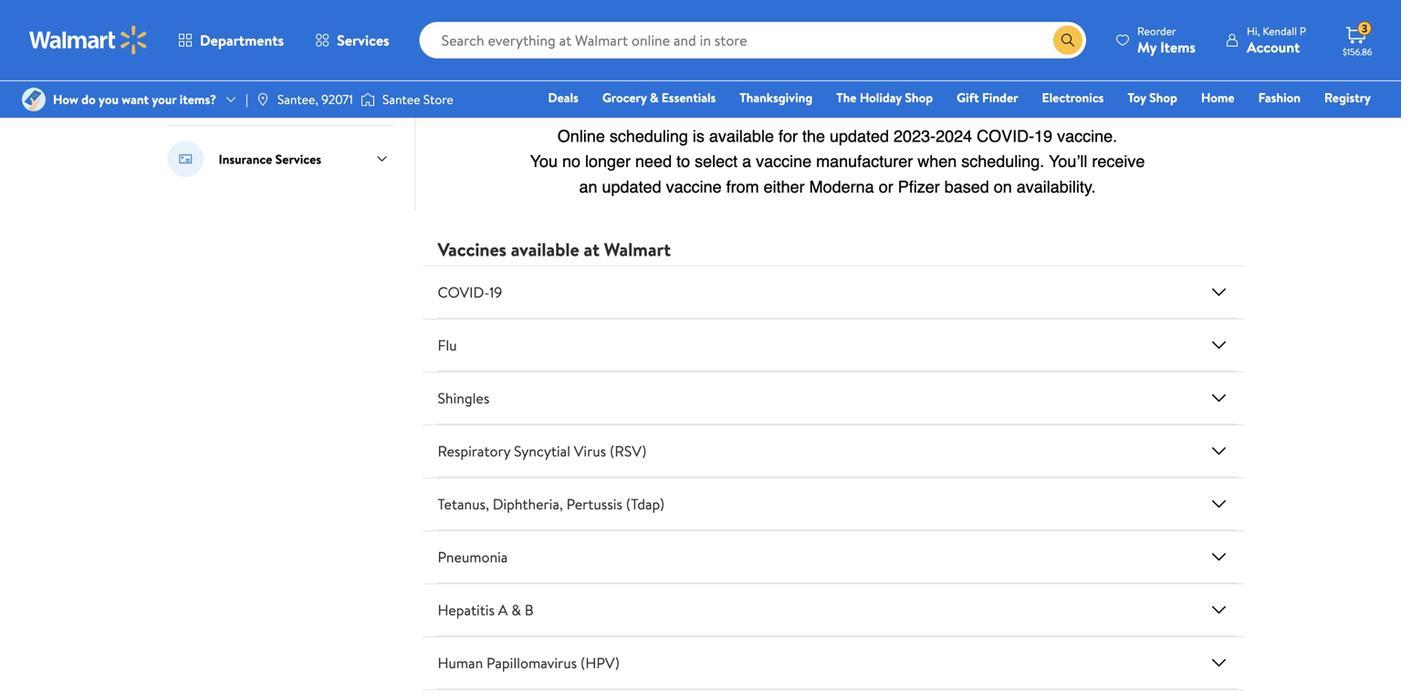 Task type: locate. For each thing, give the bounding box(es) containing it.
 image
[[256, 92, 270, 107]]

apply.
[[438, 32, 470, 50]]

health
[[269, 83, 306, 101]]

$156.86
[[1343, 46, 1373, 58]]

 image right the 92071
[[361, 90, 375, 109]]

3
[[1363, 21, 1368, 36]]

hi, kendall p account
[[1247, 23, 1307, 57]]

services right insurance
[[276, 150, 321, 168]]

shop
[[905, 89, 934, 106], [1150, 89, 1178, 106]]

1 horizontal spatial  image
[[361, 90, 375, 109]]

the holiday shop link
[[829, 88, 942, 107]]

19
[[490, 282, 503, 302]]

0 vertical spatial walmart
[[219, 83, 266, 101]]

human papillomavirus (hpv) image
[[1209, 652, 1231, 674]]

hepatitis a & b image
[[1209, 599, 1231, 621]]

diphtheria,
[[493, 494, 563, 514]]

age
[[652, 12, 672, 30]]

home
[[1202, 89, 1235, 106]]

2 shop from the left
[[1150, 89, 1178, 106]]

kendall
[[1263, 23, 1298, 39]]

& right 'age'
[[675, 12, 683, 30]]

walmart
[[219, 83, 266, 101], [604, 237, 671, 262]]

walmart health image
[[168, 74, 204, 111]]

toy shop link
[[1120, 88, 1186, 107]]

1 vertical spatial walmart
[[604, 237, 671, 262]]

respiratory
[[438, 441, 511, 461]]

insurances.
[[553, 12, 614, 30]]

restrictions
[[724, 12, 787, 30]]

 image
[[22, 88, 46, 111], [361, 90, 375, 109]]

& left b
[[512, 600, 521, 620]]

hi,
[[1247, 23, 1261, 39]]

 image left how
[[22, 88, 46, 111]]

1 vertical spatial &
[[650, 89, 659, 106]]

0 horizontal spatial &
[[512, 600, 521, 620]]

 image for santee store
[[361, 90, 375, 109]]

the
[[837, 89, 857, 106]]

santee
[[383, 90, 421, 108]]

0 vertical spatial &
[[675, 12, 683, 30]]

pneumonia
[[438, 547, 508, 567]]

santee, 92071
[[277, 90, 353, 108]]

vaccines
[[438, 237, 507, 262]]

& right grocery at top
[[650, 89, 659, 106]]

vision center image
[[168, 7, 204, 44]]

services up the 92071
[[337, 30, 390, 50]]

deals
[[548, 89, 579, 106]]

 image for how do you want your items?
[[22, 88, 46, 111]]

electronics
[[1043, 89, 1105, 106]]

1 horizontal spatial walmart
[[604, 237, 671, 262]]

most
[[523, 12, 550, 30]]

&
[[675, 12, 683, 30], [650, 89, 659, 106], [512, 600, 521, 620]]

tetanus, diphtheria, pertussis (tdap)
[[438, 494, 665, 514]]

1 vertical spatial services
[[276, 150, 321, 168]]

the holiday shop
[[837, 89, 934, 106]]

2 vertical spatial &
[[512, 600, 521, 620]]

grocery & essentials
[[603, 89, 716, 106]]

2 horizontal spatial &
[[675, 12, 683, 30]]

shop right holiday
[[905, 89, 934, 106]]

1 horizontal spatial &
[[650, 89, 659, 106]]

(hpv)
[[581, 653, 620, 673]]

flu
[[438, 335, 457, 355]]

departments button
[[163, 18, 300, 62]]

thanksgiving
[[740, 89, 813, 106]]

copay
[[460, 12, 493, 30]]

my
[[1138, 37, 1157, 57]]

toy
[[1128, 89, 1147, 106]]

home link
[[1194, 88, 1244, 107]]

covid-19
[[438, 282, 503, 302]]

shop right toy
[[1150, 89, 1178, 106]]

tetanus, diphtheria, pertussis (tdap) image
[[1209, 493, 1231, 515]]

walmart right items?
[[219, 83, 266, 101]]

0 horizontal spatial walmart
[[219, 83, 266, 101]]

p
[[1300, 23, 1307, 39]]

fashion
[[1259, 89, 1301, 106]]

santee,
[[277, 90, 318, 108]]

1 shop from the left
[[905, 89, 934, 106]]

Search search field
[[420, 22, 1087, 58]]

1 horizontal spatial shop
[[1150, 89, 1178, 106]]

one debit link
[[1224, 113, 1302, 133]]

one
[[1232, 114, 1259, 132]]

flu image
[[1209, 334, 1231, 356]]

1 horizontal spatial services
[[337, 30, 390, 50]]

finder
[[983, 89, 1019, 106]]

Walmart Site-Wide search field
[[420, 22, 1087, 58]]

0 horizontal spatial  image
[[22, 88, 46, 111]]

0 vertical spatial services
[[337, 30, 390, 50]]

(rsv)
[[610, 441, 647, 461]]

how
[[53, 90, 78, 108]]

walmart right at
[[604, 237, 671, 262]]

essentials
[[662, 89, 716, 106]]

0 horizontal spatial shop
[[905, 89, 934, 106]]

0 horizontal spatial services
[[276, 150, 321, 168]]

respiratory syncytial virus (rsv) image
[[1209, 440, 1231, 462]]

toy shop
[[1128, 89, 1178, 106]]

thanksgiving link
[[732, 88, 821, 107]]

walmart+
[[1317, 114, 1372, 132]]

account
[[1247, 37, 1301, 57]]

store
[[424, 90, 454, 108]]

items?
[[180, 90, 216, 108]]



Task type: vqa. For each thing, say whether or not it's contained in the screenshot.
Fashion link
yes



Task type: describe. For each thing, give the bounding box(es) containing it.
how do you want your items?
[[53, 90, 216, 108]]

syncytial
[[514, 441, 571, 461]]

human papillomavirus (hpv)
[[438, 653, 620, 673]]

*$0 copay with most insurances. state, age & health restrictions may apply.
[[438, 12, 812, 50]]

departments
[[200, 30, 284, 50]]

reorder my items
[[1138, 23, 1196, 57]]

virus
[[574, 441, 607, 461]]

registry
[[1325, 89, 1372, 106]]

pneumonia image
[[1209, 546, 1231, 568]]

your
[[152, 90, 177, 108]]

92071
[[322, 90, 353, 108]]

search icon image
[[1061, 33, 1076, 47]]

tetanus,
[[438, 494, 489, 514]]

services inside 'popup button'
[[337, 30, 390, 50]]

& inside *$0 copay with most insurances. state, age & health restrictions may apply.
[[675, 12, 683, 30]]

vaccines available at walmart
[[438, 237, 671, 262]]

you
[[99, 90, 119, 108]]

gift finder
[[957, 89, 1019, 106]]

at
[[584, 237, 600, 262]]

walmart image
[[29, 26, 148, 55]]

(tdap)
[[626, 494, 665, 514]]

covid 19 image
[[1209, 281, 1231, 303]]

registry one debit
[[1232, 89, 1372, 132]]

papillomavirus
[[487, 653, 577, 673]]

pertussis
[[567, 494, 623, 514]]

insurance
[[219, 150, 272, 168]]

services button
[[300, 18, 405, 62]]

walmart insurance services image
[[168, 141, 204, 177]]

shingles
[[438, 388, 490, 408]]

hepatitis
[[438, 600, 495, 620]]

do
[[81, 90, 96, 108]]

gift finder link
[[949, 88, 1027, 107]]

a
[[498, 600, 508, 620]]

holiday
[[860, 89, 902, 106]]

insurance services
[[219, 150, 321, 168]]

walmart health
[[219, 83, 306, 101]]

b
[[525, 600, 534, 620]]

respiratory syncytial virus (rsv)
[[438, 441, 647, 461]]

walmart+ link
[[1309, 113, 1380, 133]]

human
[[438, 653, 483, 673]]

deals link
[[540, 88, 587, 107]]

items
[[1161, 37, 1196, 57]]

may
[[790, 12, 812, 30]]

shingles image
[[1209, 387, 1231, 409]]

with
[[496, 12, 519, 30]]

electronics link
[[1034, 88, 1113, 107]]

|
[[246, 90, 248, 108]]

covid-
[[438, 282, 490, 302]]

debit
[[1262, 114, 1294, 132]]

*$0
[[438, 12, 457, 30]]

available
[[511, 237, 580, 262]]

reorder
[[1138, 23, 1177, 39]]

& inside grocery & essentials link
[[650, 89, 659, 106]]

registry link
[[1317, 88, 1380, 107]]

health
[[686, 12, 721, 30]]

grocery
[[603, 89, 647, 106]]

santee store
[[383, 90, 454, 108]]

want
[[122, 90, 149, 108]]

hepatitis a & b
[[438, 600, 534, 620]]

gift
[[957, 89, 980, 106]]

fashion link
[[1251, 88, 1310, 107]]

grocery & essentials link
[[594, 88, 724, 107]]

state,
[[617, 12, 649, 30]]



